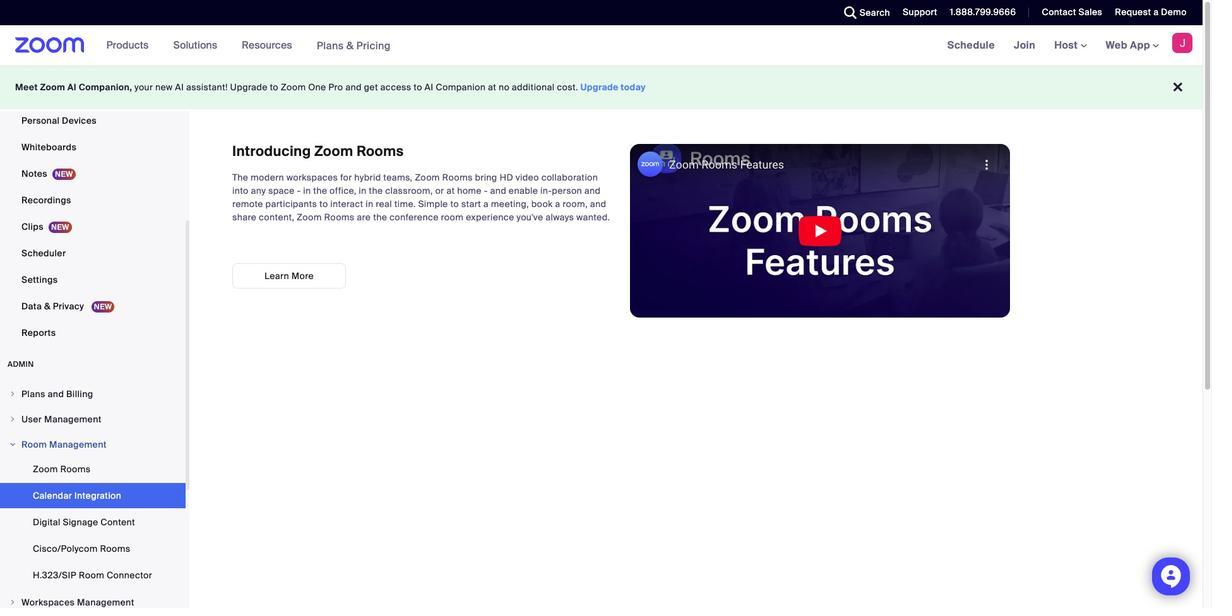 Task type: vqa. For each thing, say whether or not it's contained in the screenshot.
Signage at bottom left
yes



Task type: locate. For each thing, give the bounding box(es) containing it.
plans inside product information navigation
[[317, 39, 344, 52]]

& right data
[[44, 301, 51, 312]]

zoom right meet
[[40, 81, 65, 93]]

ai
[[67, 81, 76, 93], [175, 81, 184, 93], [425, 81, 434, 93]]

and
[[346, 81, 362, 93], [490, 185, 507, 196], [585, 185, 601, 196], [590, 198, 607, 210], [48, 388, 64, 400]]

management for room management
[[49, 439, 107, 450]]

to left "interact"
[[320, 198, 328, 210]]

clips link
[[0, 214, 186, 239]]

2 horizontal spatial a
[[1154, 6, 1159, 18]]

0 vertical spatial management
[[44, 414, 102, 425]]

2 right image from the top
[[9, 416, 16, 423]]

1 ai from the left
[[67, 81, 76, 93]]

1 vertical spatial &
[[44, 301, 51, 312]]

management inside room management menu item
[[49, 439, 107, 450]]

0 horizontal spatial ai
[[67, 81, 76, 93]]

signage
[[63, 517, 98, 528]]

plans for plans and billing
[[21, 388, 45, 400]]

into
[[232, 185, 249, 196]]

cisco/polycom rooms
[[33, 543, 130, 555]]

zoom down participants
[[297, 212, 322, 223]]

0 vertical spatial right image
[[9, 390, 16, 398]]

1 horizontal spatial ai
[[175, 81, 184, 93]]

the up real
[[369, 185, 383, 196]]

reports
[[21, 327, 56, 339]]

modern
[[251, 172, 284, 183]]

rooms up calendar integration
[[60, 464, 91, 475]]

teams,
[[384, 172, 413, 183]]

personal devices
[[21, 115, 97, 126]]

upgrade right cost.
[[581, 81, 619, 93]]

introducing zoom rooms
[[232, 142, 404, 160]]

2 horizontal spatial ai
[[425, 81, 434, 93]]

at left no on the top of the page
[[488, 81, 497, 93]]

1 horizontal spatial at
[[488, 81, 497, 93]]

contact sales link
[[1033, 0, 1106, 25], [1042, 6, 1103, 18]]

assistant!
[[186, 81, 228, 93]]

h.323/sip
[[33, 570, 76, 581]]

web app button
[[1106, 39, 1160, 52]]

in down hybrid
[[359, 185, 367, 196]]

room inside menu item
[[21, 439, 47, 450]]

1 horizontal spatial upgrade
[[581, 81, 619, 93]]

plans
[[317, 39, 344, 52], [21, 388, 45, 400]]

room management
[[21, 439, 107, 450]]

plans inside menu item
[[21, 388, 45, 400]]

at
[[488, 81, 497, 93], [447, 185, 455, 196]]

upgrade down product information navigation
[[230, 81, 268, 93]]

a up experience
[[484, 198, 489, 210]]

management up zoom rooms link
[[49, 439, 107, 450]]

0 vertical spatial at
[[488, 81, 497, 93]]

0 horizontal spatial room
[[21, 439, 47, 450]]

the down real
[[373, 212, 387, 223]]

pro
[[329, 81, 343, 93]]

meet zoom ai companion, footer
[[0, 66, 1203, 109]]

a left demo
[[1154, 6, 1159, 18]]

management inside user management menu item
[[44, 414, 102, 425]]

1.888.799.9666 button
[[941, 0, 1020, 25], [950, 6, 1017, 18]]

a up always
[[555, 198, 561, 210]]

a
[[1154, 6, 1159, 18], [484, 198, 489, 210], [555, 198, 561, 210]]

0 vertical spatial &
[[347, 39, 354, 52]]

right image inside user management menu item
[[9, 416, 16, 423]]

0 horizontal spatial at
[[447, 185, 455, 196]]

room inside menu
[[79, 570, 104, 581]]

plans for plans & pricing
[[317, 39, 344, 52]]

room
[[21, 439, 47, 450], [79, 570, 104, 581]]

digital
[[33, 517, 60, 528]]

reports link
[[0, 320, 186, 346]]

menu item
[[0, 591, 186, 608]]

time.
[[395, 198, 416, 210]]

1 right image from the top
[[9, 390, 16, 398]]

participants
[[266, 198, 317, 210]]

contact sales
[[1042, 6, 1103, 18]]

& inside product information navigation
[[347, 39, 354, 52]]

1.888.799.9666
[[950, 6, 1017, 18]]

right image inside plans and billing menu item
[[9, 390, 16, 398]]

0 horizontal spatial a
[[484, 198, 489, 210]]

0 horizontal spatial &
[[44, 301, 51, 312]]

right image for user
[[9, 416, 16, 423]]

1 vertical spatial room
[[79, 570, 104, 581]]

right image
[[9, 390, 16, 398], [9, 416, 16, 423], [9, 599, 16, 606]]

product information navigation
[[97, 25, 400, 66]]

real
[[376, 198, 392, 210]]

ai left companion,
[[67, 81, 76, 93]]

rooms down content
[[100, 543, 130, 555]]

and down hd
[[490, 185, 507, 196]]

learn more link
[[232, 263, 346, 289]]

& for pricing
[[347, 39, 354, 52]]

at right or
[[447, 185, 455, 196]]

0 horizontal spatial upgrade
[[230, 81, 268, 93]]

learn more
[[265, 270, 314, 282]]

companion
[[436, 81, 486, 93]]

wanted.
[[577, 212, 610, 223]]

simple
[[418, 198, 448, 210]]

room right right icon
[[21, 439, 47, 450]]

0 vertical spatial plans
[[317, 39, 344, 52]]

1 horizontal spatial -
[[484, 185, 488, 196]]

and left billing at the bottom of the page
[[48, 388, 64, 400]]

1 horizontal spatial &
[[347, 39, 354, 52]]

user management menu item
[[0, 407, 186, 431]]

2 - from the left
[[484, 185, 488, 196]]

2 vertical spatial right image
[[9, 599, 16, 606]]

office,
[[330, 185, 357, 196]]

room management menu
[[0, 457, 186, 589]]

are
[[357, 212, 371, 223]]

0 horizontal spatial -
[[297, 185, 301, 196]]

plans and billing menu item
[[0, 382, 186, 406]]

new
[[155, 81, 173, 93]]

request a demo
[[1116, 6, 1187, 18]]

3 ai from the left
[[425, 81, 434, 93]]

web app
[[1106, 39, 1151, 52]]

menu item inside side navigation navigation
[[0, 591, 186, 608]]

0 horizontal spatial plans
[[21, 388, 45, 400]]

banner
[[0, 25, 1203, 66]]

and left get
[[346, 81, 362, 93]]

& inside the data & privacy link
[[44, 301, 51, 312]]

plans up meet zoom ai companion, your new ai assistant! upgrade to zoom one pro and get access to ai companion at no additional cost. upgrade today
[[317, 39, 344, 52]]

devices
[[62, 115, 97, 126]]

1 vertical spatial right image
[[9, 416, 16, 423]]

zoom
[[40, 81, 65, 93], [281, 81, 306, 93], [315, 142, 353, 160], [415, 172, 440, 183], [297, 212, 322, 223], [33, 464, 58, 475]]

1 vertical spatial plans
[[21, 388, 45, 400]]

rooms up home
[[443, 172, 473, 183]]

calendar
[[33, 490, 72, 502]]

rooms down "interact"
[[324, 212, 355, 223]]

at inside the modern workspaces for hybrid teams, zoom rooms bring hd video collaboration into any space - in the office, in the classroom, or at home - and enable in-person and remote participants to interact in real time. simple to start a meeting, book a room, and share content, zoom rooms are the conference room experience you've always wanted.
[[447, 185, 455, 196]]

zoom up for
[[315, 142, 353, 160]]

ai right "new"
[[175, 81, 184, 93]]

plans up the user
[[21, 388, 45, 400]]

1 horizontal spatial plans
[[317, 39, 344, 52]]

you've
[[517, 212, 543, 223]]

workspaces
[[287, 172, 338, 183]]

support
[[903, 6, 938, 18]]

3 right image from the top
[[9, 599, 16, 606]]

zoom inside "room management" menu
[[33, 464, 58, 475]]

-
[[297, 185, 301, 196], [484, 185, 488, 196]]

support link
[[894, 0, 941, 25], [903, 6, 938, 18]]

search
[[860, 7, 891, 18]]

ai left companion
[[425, 81, 434, 93]]

the modern workspaces for hybrid teams, zoom rooms bring hd video collaboration into any space - in the office, in the classroom, or at home - and enable in-person and remote participants to interact in real time. simple to start a meeting, book a room, and share content, zoom rooms are the conference room experience you've always wanted.
[[232, 172, 610, 223]]

zoom up calendar
[[33, 464, 58, 475]]

digital signage content
[[33, 517, 135, 528]]

settings
[[21, 274, 58, 285]]

management down billing at the bottom of the page
[[44, 414, 102, 425]]

1 vertical spatial at
[[447, 185, 455, 196]]

get
[[364, 81, 378, 93]]

& for privacy
[[44, 301, 51, 312]]

no
[[499, 81, 510, 93]]

2 ai from the left
[[175, 81, 184, 93]]

admin
[[8, 359, 34, 370]]

- down the bring
[[484, 185, 488, 196]]

room down cisco/polycom rooms link
[[79, 570, 104, 581]]

zoom rooms
[[33, 464, 91, 475]]

0 vertical spatial room
[[21, 439, 47, 450]]

schedule
[[948, 39, 995, 52]]

data & privacy link
[[0, 294, 186, 319]]

resources
[[242, 39, 292, 52]]

& left pricing
[[347, 39, 354, 52]]

any
[[251, 185, 266, 196]]

1 horizontal spatial room
[[79, 570, 104, 581]]

1 vertical spatial management
[[49, 439, 107, 450]]

management for user management
[[44, 414, 102, 425]]

calendar integration
[[33, 490, 121, 502]]

access
[[381, 81, 412, 93]]

- up participants
[[297, 185, 301, 196]]



Task type: describe. For each thing, give the bounding box(es) containing it.
your
[[135, 81, 153, 93]]

products
[[106, 39, 149, 52]]

at inside meet zoom ai companion, 'footer'
[[488, 81, 497, 93]]

upgrade today link
[[581, 81, 646, 93]]

1 upgrade from the left
[[230, 81, 268, 93]]

hybrid
[[355, 172, 381, 183]]

meet
[[15, 81, 38, 93]]

interact
[[331, 198, 364, 210]]

to down resources dropdown button
[[270, 81, 279, 93]]

plans and billing
[[21, 388, 93, 400]]

or
[[435, 185, 444, 196]]

billing
[[66, 388, 93, 400]]

solutions
[[173, 39, 217, 52]]

host
[[1055, 39, 1081, 52]]

room management menu item
[[0, 433, 186, 457]]

collaboration
[[542, 172, 598, 183]]

recordings
[[21, 195, 71, 206]]

side navigation navigation
[[0, 0, 189, 608]]

meetings navigation
[[938, 25, 1203, 66]]

personal
[[21, 115, 60, 126]]

cisco/polycom rooms link
[[0, 536, 186, 562]]

privacy
[[53, 301, 84, 312]]

data
[[21, 301, 42, 312]]

scheduler
[[21, 248, 66, 259]]

to right access
[[414, 81, 422, 93]]

and up the room,
[[585, 185, 601, 196]]

cost.
[[557, 81, 578, 93]]

the down "workspaces"
[[313, 185, 327, 196]]

1 horizontal spatial a
[[555, 198, 561, 210]]

scheduler link
[[0, 241, 186, 266]]

zoom rooms link
[[0, 457, 186, 482]]

to up room
[[451, 198, 459, 210]]

web
[[1106, 39, 1128, 52]]

and inside meet zoom ai companion, 'footer'
[[346, 81, 362, 93]]

and up wanted.
[[590, 198, 607, 210]]

settings link
[[0, 267, 186, 292]]

introducing
[[232, 142, 311, 160]]

remote
[[232, 198, 263, 210]]

right image
[[9, 441, 16, 448]]

pricing
[[357, 39, 391, 52]]

learn
[[265, 270, 289, 282]]

demo
[[1162, 6, 1187, 18]]

whiteboards
[[21, 141, 77, 153]]

schedule link
[[938, 25, 1005, 66]]

join
[[1014, 39, 1036, 52]]

for
[[340, 172, 352, 183]]

sales
[[1079, 6, 1103, 18]]

in-
[[541, 185, 552, 196]]

companion,
[[79, 81, 132, 93]]

content,
[[259, 212, 295, 223]]

rooms up hybrid
[[357, 142, 404, 160]]

home
[[457, 185, 482, 196]]

start
[[462, 198, 481, 210]]

calendar integration link
[[0, 483, 186, 508]]

room
[[441, 212, 464, 223]]

host button
[[1055, 39, 1087, 52]]

solutions button
[[173, 25, 223, 66]]

in left real
[[366, 198, 374, 210]]

classroom,
[[385, 185, 433, 196]]

h.323/sip room connector link
[[0, 563, 186, 588]]

today
[[621, 81, 646, 93]]

banner containing products
[[0, 25, 1203, 66]]

zoom left one
[[281, 81, 306, 93]]

whiteboards link
[[0, 135, 186, 160]]

in down "workspaces"
[[303, 185, 311, 196]]

integration
[[74, 490, 121, 502]]

plans & pricing
[[317, 39, 391, 52]]

connector
[[107, 570, 152, 581]]

one
[[308, 81, 326, 93]]

notes
[[21, 168, 47, 179]]

bring
[[475, 172, 498, 183]]

space
[[268, 185, 295, 196]]

request
[[1116, 6, 1152, 18]]

zoom up or
[[415, 172, 440, 183]]

personal devices link
[[0, 108, 186, 133]]

share
[[232, 212, 257, 223]]

1 - from the left
[[297, 185, 301, 196]]

clips
[[21, 221, 44, 232]]

zoom logo image
[[15, 37, 84, 53]]

right image inside menu item
[[9, 599, 16, 606]]

profile picture image
[[1173, 33, 1193, 53]]

right image for plans
[[9, 390, 16, 398]]

experience
[[466, 212, 515, 223]]

2 upgrade from the left
[[581, 81, 619, 93]]

hd
[[500, 172, 514, 183]]

cisco/polycom
[[33, 543, 98, 555]]

resources button
[[242, 25, 298, 66]]

personal menu menu
[[0, 0, 186, 347]]

meeting,
[[491, 198, 529, 210]]

additional
[[512, 81, 555, 93]]

app
[[1131, 39, 1151, 52]]

and inside plans and billing menu item
[[48, 388, 64, 400]]

content
[[101, 517, 135, 528]]

notes link
[[0, 161, 186, 186]]

h.323/sip room connector
[[33, 570, 152, 581]]

person
[[552, 185, 582, 196]]

enable
[[509, 185, 538, 196]]

admin menu menu
[[0, 382, 186, 608]]

user
[[21, 414, 42, 425]]

products button
[[106, 25, 154, 66]]

more
[[292, 270, 314, 282]]

conference
[[390, 212, 439, 223]]

the
[[232, 172, 248, 183]]



